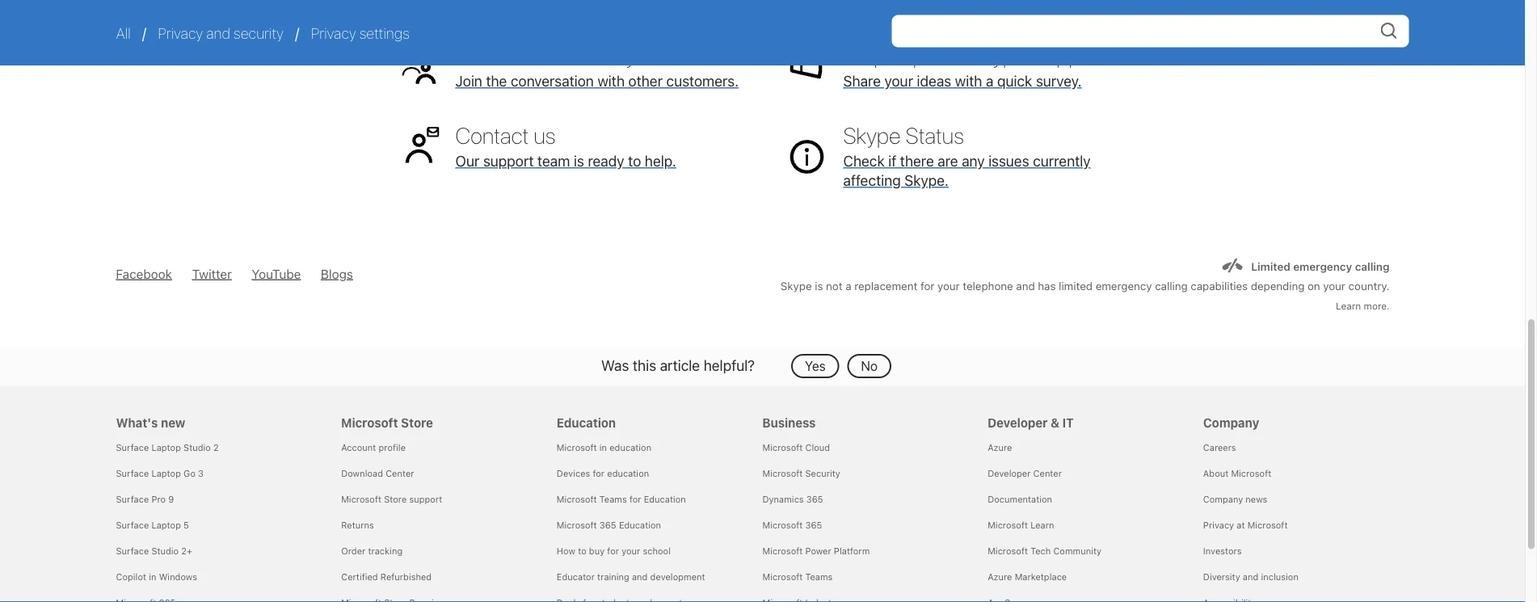Task type: describe. For each thing, give the bounding box(es) containing it.
with inside help improve skype support share your ideas with a quick survey.
[[955, 72, 982, 90]]

education for microsoft in education
[[610, 442, 651, 453]]

for up microsoft 365 education
[[629, 494, 641, 504]]

how to buy for your school link
[[557, 546, 671, 556]]

ready
[[588, 152, 624, 170]]

microsoft for microsoft teams
[[762, 572, 803, 582]]

microsoft for microsoft store support
[[341, 494, 381, 504]]

0 vertical spatial studio
[[184, 442, 211, 453]]

microsoft store
[[341, 416, 433, 430]]

there
[[900, 152, 934, 170]]

about
[[1203, 468, 1229, 479]]

order
[[341, 546, 365, 556]]

privacy and security link
[[158, 24, 283, 42]]

microsoft for microsoft store
[[341, 416, 398, 430]]

inclusion
[[1261, 572, 1299, 582]]

microsoft cloud
[[762, 442, 830, 453]]

a inside help improve skype support share your ideas with a quick survey.
[[986, 72, 994, 90]]

has
[[1038, 279, 1056, 292]]

our
[[455, 152, 479, 170]]

azure for azure link
[[988, 442, 1012, 453]]

2+
[[181, 546, 192, 556]]

careers
[[1203, 442, 1236, 453]]

center for microsoft
[[386, 468, 414, 479]]

0 vertical spatial calling
[[1355, 260, 1390, 273]]

documentation link
[[988, 494, 1052, 504]]

twitter link
[[192, 266, 232, 281]]

check
[[843, 152, 885, 170]]

about microsoft
[[1203, 468, 1271, 479]]

us
[[534, 122, 556, 148]]

windows
[[159, 572, 197, 582]]

a inside limited emergency calling skype is not a replacement for your telephone and has limited emergency calling capabilities depending on your country. learn more.
[[846, 279, 851, 292]]

not
[[826, 279, 843, 292]]

careers link
[[1203, 442, 1236, 453]]

order tracking
[[341, 546, 403, 556]]

1 vertical spatial education
[[644, 494, 686, 504]]

download center link
[[341, 468, 414, 479]]

security
[[805, 468, 840, 479]]

buy
[[589, 546, 605, 556]]

5
[[184, 520, 189, 530]]

training
[[597, 572, 629, 582]]

investors
[[1203, 546, 1242, 556]]

no button
[[847, 354, 891, 378]]

what's new heading
[[116, 386, 322, 435]]

privacy for privacy at microsoft
[[1203, 520, 1234, 530]]

365 down security
[[806, 494, 823, 504]]

azure marketplace
[[988, 572, 1067, 582]]

and inside limited emergency calling skype is not a replacement for your telephone and has limited emergency calling capabilities depending on your country. learn more.
[[1016, 279, 1035, 292]]

microsoft teams for education link
[[557, 494, 686, 504]]

what's
[[116, 416, 158, 430]]

is inside limited emergency calling skype is not a replacement for your telephone and has limited emergency calling capabilities depending on your country. learn more.
[[815, 279, 823, 292]]

microsoft in education
[[557, 442, 651, 453]]

currently
[[1033, 152, 1091, 170]]

surface pro 9 link
[[116, 494, 174, 504]]

youtube link
[[252, 266, 301, 281]]

1 vertical spatial studio
[[151, 546, 179, 556]]

education for devices for education
[[607, 468, 649, 479]]

microsoft right at
[[1247, 520, 1288, 530]]

your inside help improve skype support share your ideas with a quick survey.
[[885, 72, 913, 90]]

microsoft in education link
[[557, 442, 651, 453]]

copilot
[[116, 572, 146, 582]]

privacy at microsoft link
[[1203, 520, 1288, 530]]

share
[[843, 72, 881, 90]]

in for windows
[[149, 572, 156, 582]]

devices
[[557, 468, 590, 479]]

telephone
[[963, 279, 1013, 292]]

learn more. link
[[1336, 300, 1390, 311]]

youtube
[[252, 266, 301, 281]]

teams for microsoft teams for education
[[599, 494, 627, 504]]

developer for developer center
[[988, 468, 1031, 479]]

dynamics
[[762, 494, 804, 504]]

more.
[[1364, 300, 1390, 311]]

marketplace
[[1015, 572, 1067, 582]]

skype.
[[905, 172, 949, 189]]

surface laptop go 3
[[116, 468, 204, 479]]

developer for developer & it
[[988, 416, 1048, 430]]

pro
[[151, 494, 166, 504]]

settings
[[359, 24, 410, 42]]

your right on
[[1323, 279, 1346, 292]]

company news link
[[1203, 494, 1268, 504]]

developer & it
[[988, 416, 1074, 430]]

account
[[341, 442, 376, 453]]

community for the
[[529, 42, 636, 68]]

surface pro 9
[[116, 494, 174, 504]]

microsoft 365 education
[[557, 520, 661, 530]]

footer resource links element
[[40, 386, 1485, 602]]

surface laptop studio 2
[[116, 442, 219, 453]]

learn inside limited emergency calling skype is not a replacement for your telephone and has limited emergency calling capabilities depending on your country. learn more.
[[1336, 300, 1361, 311]]

surface for surface laptop go 3
[[116, 468, 149, 479]]

tech
[[1031, 546, 1051, 556]]

microsoft for microsoft learn
[[988, 520, 1028, 530]]

privacy and security
[[158, 24, 283, 42]]

surface studio 2+
[[116, 546, 192, 556]]

learn inside footer resource links element
[[1031, 520, 1054, 530]]

microsoft teams link
[[762, 572, 833, 582]]

investors link
[[1203, 546, 1242, 556]]

limited
[[1059, 279, 1093, 292]]

surface laptop 5 link
[[116, 520, 189, 530]]

microsoft for microsoft teams for education
[[557, 494, 597, 504]]

your inside footer resource links element
[[622, 546, 640, 556]]

company heading
[[1203, 386, 1399, 435]]

download center
[[341, 468, 414, 479]]

and right diversity
[[1243, 572, 1259, 582]]

blogs link
[[321, 266, 353, 281]]

business heading
[[762, 386, 968, 435]]

and right training
[[632, 572, 648, 582]]

2 vertical spatial education
[[619, 520, 661, 530]]

surface for surface studio 2+
[[116, 546, 149, 556]]

teams for microsoft teams
[[805, 572, 833, 582]]

developer center link
[[988, 468, 1062, 479]]

affecting
[[843, 172, 901, 189]]

survey.
[[1036, 72, 1082, 90]]

contact
[[455, 122, 529, 148]]

company for company news
[[1203, 494, 1243, 504]]

how to buy for your school
[[557, 546, 671, 556]]

privacy for privacy and security
[[158, 24, 203, 42]]

help improve skype support share your ideas with a quick survey.
[[843, 42, 1106, 90]]

surface studio 2+ link
[[116, 546, 192, 556]]

for right devices on the bottom left of the page
[[593, 468, 605, 479]]

copilot in windows link
[[116, 572, 197, 582]]

cloud
[[805, 442, 830, 453]]

tracking
[[368, 546, 403, 556]]

azure link
[[988, 442, 1012, 453]]

capabilities
[[1191, 279, 1248, 292]]

skype inside help improve skype support share your ideas with a quick survey.
[[969, 42, 1027, 68]]

microsoft power platform
[[762, 546, 870, 556]]

in for education
[[599, 442, 607, 453]]

ask the community join the conversation with other customers.
[[455, 42, 739, 90]]



Task type: locate. For each thing, give the bounding box(es) containing it.
surface for surface laptop 5
[[116, 520, 149, 530]]

community
[[529, 42, 636, 68], [1053, 546, 1102, 556]]

community for tech
[[1053, 546, 1102, 556]]

store for microsoft store
[[401, 416, 433, 430]]

help.
[[645, 152, 676, 170]]

privacy left settings on the top left of page
[[311, 24, 356, 42]]

surface for surface pro 9
[[116, 494, 149, 504]]

0 vertical spatial support
[[483, 152, 534, 170]]

surface left pro
[[116, 494, 149, 504]]

with left 'other'
[[598, 72, 625, 90]]

to inside footer resource links element
[[578, 546, 586, 556]]

to left buy
[[578, 546, 586, 556]]

community inside ask the community join the conversation with other customers.
[[529, 42, 636, 68]]

0 horizontal spatial support
[[409, 494, 442, 504]]

profile
[[379, 442, 406, 453]]

0 vertical spatial company
[[1203, 416, 1259, 430]]

with inside ask the community join the conversation with other customers.
[[598, 72, 625, 90]]

in up devices for education "link"
[[599, 442, 607, 453]]

0 vertical spatial learn
[[1336, 300, 1361, 311]]

surface down surface pro 9
[[116, 520, 149, 530]]

dynamics 365
[[762, 494, 823, 504]]

365 up microsoft power platform
[[805, 520, 822, 530]]

documentation
[[988, 494, 1052, 504]]

0 horizontal spatial is
[[574, 152, 584, 170]]

laptop for 5
[[151, 520, 181, 530]]

a
[[986, 72, 994, 90], [846, 279, 851, 292]]

azure up "developer center" link
[[988, 442, 1012, 453]]

studio left '2'
[[184, 442, 211, 453]]

for
[[920, 279, 935, 292], [593, 468, 605, 479], [629, 494, 641, 504], [607, 546, 619, 556]]

1 horizontal spatial studio
[[184, 442, 211, 453]]

yes
[[805, 359, 826, 374]]

1 horizontal spatial learn
[[1336, 300, 1361, 311]]

is left not
[[815, 279, 823, 292]]

surface up surface pro 9
[[116, 468, 149, 479]]

0 vertical spatial in
[[599, 442, 607, 453]]

news
[[1246, 494, 1268, 504]]

support inside contact us our support team is ready to help.
[[483, 152, 534, 170]]

1 developer from the top
[[988, 416, 1048, 430]]

3
[[198, 468, 204, 479]]

a left quick
[[986, 72, 994, 90]]

microsoft down microsoft 365
[[762, 546, 803, 556]]

helpful?
[[704, 357, 755, 374]]

0 vertical spatial education
[[610, 442, 651, 453]]

for right replacement
[[920, 279, 935, 292]]

4 surface from the top
[[116, 520, 149, 530]]

business
[[762, 416, 816, 430]]

a right not
[[846, 279, 851, 292]]

and
[[206, 24, 230, 42], [1016, 279, 1035, 292], [632, 572, 648, 582], [1243, 572, 1259, 582]]

skype left not
[[781, 279, 812, 292]]

no
[[861, 359, 878, 374]]

other
[[628, 72, 663, 90]]

certified refurbished link
[[341, 572, 432, 582]]

for inside limited emergency calling skype is not a replacement for your telephone and has limited emergency calling capabilities depending on your country. learn more.
[[920, 279, 935, 292]]

0 vertical spatial teams
[[599, 494, 627, 504]]

microsoft down documentation link
[[988, 520, 1028, 530]]

store inside heading
[[401, 416, 433, 430]]

and left has
[[1016, 279, 1035, 292]]

the right ask
[[495, 42, 524, 68]]

1 horizontal spatial emergency
[[1293, 260, 1352, 273]]

twitter
[[192, 266, 232, 281]]

developer inside heading
[[988, 416, 1048, 430]]

microsoft down "microsoft power platform" link
[[762, 572, 803, 582]]

devices for education link
[[557, 468, 649, 479]]

1 with from the left
[[598, 72, 625, 90]]

1 vertical spatial laptop
[[151, 468, 181, 479]]

365 up "how to buy for your school" link on the bottom of page
[[599, 520, 616, 530]]

1 center from the left
[[386, 468, 414, 479]]

is
[[574, 152, 584, 170], [815, 279, 823, 292]]

1 horizontal spatial is
[[815, 279, 823, 292]]

to left help.
[[628, 152, 641, 170]]

center for developer
[[1033, 468, 1062, 479]]

for right buy
[[607, 546, 619, 556]]

dynamics 365 link
[[762, 494, 823, 504]]

2 surface from the top
[[116, 468, 149, 479]]

None text field
[[892, 15, 1409, 47]]

is right the team
[[574, 152, 584, 170]]

0 vertical spatial skype
[[969, 42, 1027, 68]]

1 horizontal spatial center
[[1033, 468, 1062, 479]]

0 vertical spatial azure
[[988, 442, 1012, 453]]

microsoft for microsoft security
[[762, 468, 803, 479]]

your left the school
[[622, 546, 640, 556]]

calling left capabilities on the right top
[[1155, 279, 1188, 292]]

1 vertical spatial support
[[409, 494, 442, 504]]

laptop left 5 at left bottom
[[151, 520, 181, 530]]

yes button
[[791, 354, 839, 378]]

2 laptop from the top
[[151, 468, 181, 479]]

school
[[643, 546, 671, 556]]

2 vertical spatial laptop
[[151, 520, 181, 530]]

microsoft down dynamics
[[762, 520, 803, 530]]

1 vertical spatial in
[[149, 572, 156, 582]]

2 azure from the top
[[988, 572, 1012, 582]]

1 vertical spatial emergency
[[1096, 279, 1152, 292]]

skype up quick
[[969, 42, 1027, 68]]

1 vertical spatial teams
[[805, 572, 833, 582]]

microsoft down "business"
[[762, 442, 803, 453]]

support down download center 'link'
[[409, 494, 442, 504]]

education heading
[[557, 386, 753, 435]]

skype up check
[[843, 122, 901, 148]]

skype inside limited emergency calling skype is not a replacement for your telephone and has limited emergency calling capabilities depending on your country. learn more.
[[781, 279, 812, 292]]

microsoft
[[341, 416, 398, 430], [557, 442, 597, 453], [762, 442, 803, 453], [762, 468, 803, 479], [1231, 468, 1271, 479], [341, 494, 381, 504], [557, 494, 597, 504], [557, 520, 597, 530], [762, 520, 803, 530], [988, 520, 1028, 530], [1247, 520, 1288, 530], [762, 546, 803, 556], [988, 546, 1028, 556], [762, 572, 803, 582]]

microsoft for microsoft power platform
[[762, 546, 803, 556]]

0 horizontal spatial community
[[529, 42, 636, 68]]

facebook
[[116, 266, 172, 281]]

1 vertical spatial developer
[[988, 468, 1031, 479]]

1 vertical spatial store
[[384, 494, 407, 504]]

privacy left at
[[1203, 520, 1234, 530]]

surface for surface laptop studio 2
[[116, 442, 149, 453]]

laptop for go
[[151, 468, 181, 479]]

0 horizontal spatial with
[[598, 72, 625, 90]]

1 laptop from the top
[[151, 442, 181, 453]]

security
[[234, 24, 283, 42]]

education inside education heading
[[557, 416, 616, 430]]

1 vertical spatial a
[[846, 279, 851, 292]]

certified
[[341, 572, 378, 582]]

2 with from the left
[[955, 72, 982, 90]]

microsoft teams
[[762, 572, 833, 582]]

what's new
[[116, 416, 185, 430]]

0 horizontal spatial skype
[[781, 279, 812, 292]]

microsoft store heading
[[341, 386, 537, 435]]

laptop for studio
[[151, 442, 181, 453]]

0 horizontal spatial to
[[578, 546, 586, 556]]

1 horizontal spatial community
[[1053, 546, 1102, 556]]

improve
[[891, 42, 964, 68]]

microsoft learn
[[988, 520, 1054, 530]]

surface down what's
[[116, 442, 149, 453]]

1 horizontal spatial support
[[483, 152, 534, 170]]

company inside heading
[[1203, 416, 1259, 430]]

0 vertical spatial developer
[[988, 416, 1048, 430]]

teams up microsoft 365 education
[[599, 494, 627, 504]]

1 horizontal spatial to
[[628, 152, 641, 170]]

diversity and inclusion link
[[1203, 572, 1299, 582]]

in right copilot
[[149, 572, 156, 582]]

1 horizontal spatial skype
[[843, 122, 901, 148]]

skype inside skype status check if there are any issues currently affecting skype.
[[843, 122, 901, 148]]

0 horizontal spatial emergency
[[1096, 279, 1152, 292]]

microsoft for microsoft 365 education
[[557, 520, 597, 530]]

microsoft teams for education
[[557, 494, 686, 504]]

laptop left go
[[151, 468, 181, 479]]

0 vertical spatial a
[[986, 72, 994, 90]]

0 vertical spatial education
[[557, 416, 616, 430]]

surface
[[116, 442, 149, 453], [116, 468, 149, 479], [116, 494, 149, 504], [116, 520, 149, 530], [116, 546, 149, 556]]

all
[[116, 24, 134, 42]]

surface laptop go 3 link
[[116, 468, 204, 479]]

ask
[[455, 42, 490, 68]]

microsoft up how at the bottom of page
[[557, 520, 597, 530]]

learn left more.
[[1336, 300, 1361, 311]]

0 vertical spatial laptop
[[151, 442, 181, 453]]

support down contact
[[483, 152, 534, 170]]

returns
[[341, 520, 374, 530]]

center down the profile
[[386, 468, 414, 479]]

support
[[1032, 42, 1106, 68]]

1 horizontal spatial calling
[[1355, 260, 1390, 273]]

calling up country.
[[1355, 260, 1390, 273]]

1 vertical spatial education
[[607, 468, 649, 479]]

and left "security"
[[206, 24, 230, 42]]

on
[[1308, 279, 1320, 292]]

1 horizontal spatial teams
[[805, 572, 833, 582]]

1 vertical spatial azure
[[988, 572, 1012, 582]]

365 for business
[[805, 520, 822, 530]]

developer & it heading
[[988, 386, 1184, 435]]

1 vertical spatial to
[[578, 546, 586, 556]]

microsoft security
[[762, 468, 840, 479]]

1 horizontal spatial in
[[599, 442, 607, 453]]

microsoft 365
[[762, 520, 822, 530]]

microsoft down devices on the bottom left of the page
[[557, 494, 597, 504]]

1 azure from the top
[[988, 442, 1012, 453]]

microsoft for microsoft in education
[[557, 442, 597, 453]]

1 vertical spatial company
[[1203, 494, 1243, 504]]

your left telephone
[[937, 279, 960, 292]]

privacy right all link at the left of page
[[158, 24, 203, 42]]

microsoft for microsoft cloud
[[762, 442, 803, 453]]

microsoft down microsoft learn link at bottom right
[[988, 546, 1028, 556]]

0 vertical spatial is
[[574, 152, 584, 170]]

center up documentation
[[1033, 468, 1062, 479]]

microsoft up devices on the bottom left of the page
[[557, 442, 597, 453]]

it
[[1062, 416, 1074, 430]]

help
[[843, 42, 886, 68]]

0 horizontal spatial learn
[[1031, 520, 1054, 530]]

learn
[[1336, 300, 1361, 311], [1031, 520, 1054, 530]]

issues
[[988, 152, 1029, 170]]

0 vertical spatial community
[[529, 42, 636, 68]]

status
[[906, 122, 964, 148]]

with right ideas
[[955, 72, 982, 90]]

0 vertical spatial store
[[401, 416, 433, 430]]

your left ideas
[[885, 72, 913, 90]]

2 center from the left
[[1033, 468, 1062, 479]]

to inside contact us our support team is ready to help.
[[628, 152, 641, 170]]

microsoft inside heading
[[341, 416, 398, 430]]

quick
[[997, 72, 1032, 90]]

company for company
[[1203, 416, 1259, 430]]

account profile link
[[341, 442, 406, 453]]

join
[[455, 72, 482, 90]]

1 vertical spatial skype
[[843, 122, 901, 148]]

0 horizontal spatial studio
[[151, 546, 179, 556]]

microsoft tech community
[[988, 546, 1102, 556]]

go
[[184, 468, 196, 479]]

if
[[888, 152, 896, 170]]

azure left marketplace
[[988, 572, 1012, 582]]

community inside footer resource links element
[[1053, 546, 1102, 556]]

1 horizontal spatial with
[[955, 72, 982, 90]]

privacy for privacy settings
[[311, 24, 356, 42]]

skype status check if there are any issues currently affecting skype.
[[843, 122, 1091, 189]]

microsoft for microsoft 365
[[762, 520, 803, 530]]

5 surface from the top
[[116, 546, 149, 556]]

microsoft for microsoft tech community
[[988, 546, 1028, 556]]

1 vertical spatial is
[[815, 279, 823, 292]]

1 surface from the top
[[116, 442, 149, 453]]

microsoft store support link
[[341, 494, 442, 504]]

azure for azure marketplace
[[988, 572, 1012, 582]]

company down about on the right bottom
[[1203, 494, 1243, 504]]

0 horizontal spatial center
[[386, 468, 414, 479]]

surface up copilot
[[116, 546, 149, 556]]

0 horizontal spatial in
[[149, 572, 156, 582]]

microsoft up account profile
[[341, 416, 398, 430]]

store for microsoft store support
[[384, 494, 407, 504]]

are
[[938, 152, 958, 170]]

emergency right limited
[[1096, 279, 1152, 292]]

microsoft learn link
[[988, 520, 1054, 530]]

community right tech
[[1053, 546, 1102, 556]]

0 horizontal spatial teams
[[599, 494, 627, 504]]

0 vertical spatial to
[[628, 152, 641, 170]]

2 horizontal spatial skype
[[969, 42, 1027, 68]]

3 laptop from the top
[[151, 520, 181, 530]]

2 company from the top
[[1203, 494, 1243, 504]]

all link
[[116, 24, 134, 42]]

1 vertical spatial calling
[[1155, 279, 1188, 292]]

2 developer from the top
[[988, 468, 1031, 479]]

microsoft cloud link
[[762, 442, 830, 453]]

the right join
[[486, 72, 507, 90]]

3 surface from the top
[[116, 494, 149, 504]]

support inside footer resource links element
[[409, 494, 442, 504]]

laptop down new
[[151, 442, 181, 453]]

educator
[[557, 572, 595, 582]]

privacy
[[158, 24, 203, 42], [311, 24, 356, 42], [1203, 520, 1234, 530]]

microsoft security link
[[762, 468, 840, 479]]

privacy inside footer resource links element
[[1203, 520, 1234, 530]]

how
[[557, 546, 575, 556]]

developer down azure link
[[988, 468, 1031, 479]]

1 horizontal spatial privacy
[[311, 24, 356, 42]]

is inside contact us our support team is ready to help.
[[574, 152, 584, 170]]

this
[[633, 357, 656, 374]]

educator training and development link
[[557, 572, 705, 582]]

company
[[1203, 416, 1259, 430], [1203, 494, 1243, 504]]

teams down power on the right bottom of the page
[[805, 572, 833, 582]]

certified refurbished
[[341, 572, 432, 582]]

2 horizontal spatial privacy
[[1203, 520, 1234, 530]]

community up conversation
[[529, 42, 636, 68]]

store down download center 'link'
[[384, 494, 407, 504]]

1 vertical spatial community
[[1053, 546, 1102, 556]]

emergency up on
[[1293, 260, 1352, 273]]

0 horizontal spatial calling
[[1155, 279, 1188, 292]]

microsoft up dynamics
[[762, 468, 803, 479]]

order tracking link
[[341, 546, 403, 556]]

store up the profile
[[401, 416, 433, 430]]

1 vertical spatial the
[[486, 72, 507, 90]]

education up the microsoft teams for education
[[607, 468, 649, 479]]

microsoft tech community link
[[988, 546, 1102, 556]]

0 horizontal spatial privacy
[[158, 24, 203, 42]]

learn up tech
[[1031, 520, 1054, 530]]

privacy settings link
[[311, 24, 410, 42]]

1 company from the top
[[1203, 416, 1259, 430]]

0 vertical spatial the
[[495, 42, 524, 68]]

2 vertical spatial skype
[[781, 279, 812, 292]]

developer up azure link
[[988, 416, 1048, 430]]

1 vertical spatial learn
[[1031, 520, 1054, 530]]

azure
[[988, 442, 1012, 453], [988, 572, 1012, 582]]

&
[[1051, 416, 1060, 430]]

team
[[537, 152, 570, 170]]

microsoft up news
[[1231, 468, 1271, 479]]

was
[[601, 357, 629, 374]]

1 horizontal spatial a
[[986, 72, 994, 90]]

studio left the 2+
[[151, 546, 179, 556]]

depending
[[1251, 279, 1305, 292]]

0 horizontal spatial a
[[846, 279, 851, 292]]

microsoft down download on the left of the page
[[341, 494, 381, 504]]

in
[[599, 442, 607, 453], [149, 572, 156, 582]]

education up devices for education "link"
[[610, 442, 651, 453]]

company up careers
[[1203, 416, 1259, 430]]

facebook link
[[116, 266, 172, 281]]

365 for education
[[599, 520, 616, 530]]

0 vertical spatial emergency
[[1293, 260, 1352, 273]]

copilot in windows
[[116, 572, 197, 582]]



Task type: vqa. For each thing, say whether or not it's contained in the screenshot.
TROUBLESHOOTING to the right
no



